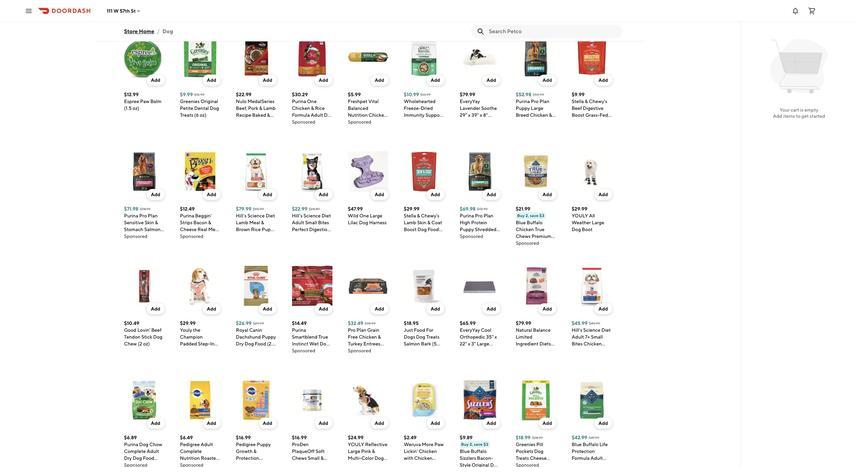 Task type: locate. For each thing, give the bounding box(es) containing it.
0 horizontal spatial true
[[319, 334, 328, 340]]

0 horizontal spatial save
[[474, 442, 483, 447]]

chicken up entrees
[[359, 334, 377, 340]]

0 vertical spatial chews
[[516, 234, 531, 239]]

lb) inside $69.98 $72.99 purina pro plan high protein puppy shredded blend chicken & rice formula dry dog food (34 lb)
[[491, 247, 497, 253]]

youly the champion padded step-in small pink dog harness (small) image
[[180, 266, 221, 306]]

$47.99 right $42.99
[[589, 436, 600, 440]]

(13 inside $32.49 $38.99 pro plan grain free chicken & turkey entrees wet dog food (13 oz x 12 ct)
[[381, 348, 387, 353]]

ct) inside $14.49 purina smartblend true instinct wet dog food variety pack (13 oz x 6 ct)
[[313, 355, 318, 360]]

1 horizontal spatial harness
[[348, 462, 366, 467]]

wholehearted freeze-dried immunity support dog food toppers (5.5 oz) image
[[404, 37, 445, 77]]

complete
[[124, 449, 146, 454], [180, 449, 202, 454]]

purina down $6.89 at the left of the page
[[124, 442, 138, 447]]

2 skin from the left
[[417, 220, 427, 225]]

wet up variety
[[310, 341, 319, 346]]

harness inside $24.99 youly reflective large pink & multi-color dog harness
[[348, 462, 366, 467]]

1 horizontal spatial $79.99
[[460, 92, 476, 97]]

0 horizontal spatial diet
[[266, 213, 275, 218]]

x left 6
[[305, 355, 308, 360]]

youly reflective large pink & multi-color dog harness image
[[348, 380, 389, 420]]

small up digestion
[[305, 220, 317, 225]]

2 horizontal spatial (13
[[404, 234, 410, 239]]

sponsored down premium on the right of page
[[516, 240, 540, 246]]

food inside '$29.99 stella & chewy's lamb skin & coat boost dog food (13 oz)'
[[428, 227, 439, 232]]

digestion
[[309, 227, 330, 232]]

hill's inside $45.99 $49.99 hill's science diet adult 7+ small bites chicken meal barley & brown rice dry dog food (15 lb)
[[572, 327, 583, 333]]

adult down life
[[591, 455, 603, 461]]

blue buffalo chicken true chews premium grillers natural dog treats (12 oz) image
[[516, 151, 557, 192]]

stella inside the '$9.99 stella & chewy's beef digestive boost grass-fed beef dinner morsels dr dog food (4.25 oz)'
[[572, 99, 584, 104]]

chewy's for skin
[[421, 213, 440, 218]]

$5.99 freshpet vital balanced nutrition chicken peas carrots & brown rice dog food (1 lb)
[[348, 92, 387, 138]]

everyyay lavender soothe 29" x 39" x 8" large cream dog bed image
[[460, 37, 501, 77]]

$6.49
[[180, 435, 193, 440]]

0 horizontal spatial buy
[[461, 442, 469, 447]]

0 vertical spatial chewy's
[[589, 99, 608, 104]]

x left 12
[[354, 355, 357, 360]]

$24.49
[[309, 207, 320, 211]]

$9.99 inside the '$9.99 stella & chewy's beef digestive boost grass-fed beef dinner morsels dr dog food (4.25 oz)'
[[572, 92, 585, 97]]

1 horizontal spatial youly
[[572, 213, 588, 218]]

$12.99 inside $12.99 espree paw balm (1.5 oz)
[[124, 92, 139, 97]]

with down $6.89 at the left of the page
[[124, 462, 134, 467]]

nutrition for peas
[[348, 112, 368, 118]]

cream
[[473, 119, 488, 125]]

dog inside $21.99 buy 2, save $3 blue buffalo chicken true chews premium grillers natural dog treats (12 oz)
[[516, 247, 525, 253]]

$29.99
[[404, 206, 420, 212], [572, 206, 588, 212], [180, 320, 196, 326], [253, 321, 264, 325]]

sponsored for $32.49 $38.99 pro plan grain free chicken & turkey entrees wet dog food (13 oz x 12 ct)
[[348, 348, 372, 353]]

2 $16.99 from the left
[[292, 435, 307, 440]]

food left (15
[[582, 362, 594, 367]]

0 vertical spatial protection
[[572, 449, 595, 454]]

dog inside $71.98 $74.99 purina pro plan sensitive skin & stomach salmon & rice formula dry dog food (30 lb)
[[133, 240, 142, 246]]

$12.49 purina beggin' strips bacon & cheese real meat dog treats (25 oz)
[[180, 206, 220, 239]]

$29.99 for youly
[[180, 320, 196, 326]]

0 horizontal spatial skin
[[145, 220, 154, 225]]

greenies original petite dental dog treats (6 oz) image
[[180, 37, 221, 77]]

1 horizontal spatial cheese
[[530, 455, 547, 461]]

rice inside $45.99 $49.99 hill's science diet adult 7+ small bites chicken meal barley & brown rice dry dog food (15 lb)
[[587, 355, 597, 360]]

3"
[[472, 341, 476, 346]]

chicken up 'grillers'
[[516, 227, 534, 232]]

$18.99 $24.99 greenies pill pockets dog treats cheese capsule po
[[516, 435, 550, 467]]

is
[[801, 107, 804, 113]]

1 vertical spatial original
[[472, 462, 490, 467]]

$79.99 inside $79.99 natural balance limited ingredient diets sweet potato & venison dry dog food (22 lb)
[[516, 320, 532, 326]]

treats
[[180, 112, 193, 118], [190, 234, 204, 239], [526, 247, 540, 253], [427, 334, 440, 340], [516, 455, 529, 461]]

0 vertical spatial $3
[[540, 213, 545, 218]]

2, inside $21.99 buy 2, save $3 blue buffalo chicken true chews premium grillers natural dog treats (12 oz)
[[526, 213, 529, 218]]

true
[[535, 227, 545, 232], [319, 334, 328, 340]]

boot
[[582, 227, 593, 232]]

$72.99
[[477, 207, 488, 211]]

one for $30.29
[[307, 99, 317, 104]]

shredded
[[475, 227, 497, 232]]

true inside $21.99 buy 2, save $3 blue buffalo chicken true chews premium grillers natural dog treats (12 oz)
[[535, 227, 545, 232]]

bed
[[460, 126, 469, 131]]

2 oz from the left
[[348, 355, 353, 360]]

science inside $22.99 $24.49 hill's science diet adult small bites perfect digestion chicken dry dog food (3.5 lb)
[[304, 213, 321, 218]]

lb) inside "$26.99 $29.99 royal canin dachshund puppy dry dog food (2.5 lb)"
[[236, 348, 242, 353]]

nutrition down balanced in the left of the page
[[348, 112, 368, 118]]

food left (2.5
[[255, 341, 266, 346]]

$22.99 for hill's
[[292, 206, 308, 212]]

save for $9.89
[[474, 442, 483, 447]]

buy down $9.89
[[461, 442, 469, 447]]

ct)
[[313, 355, 318, 360], [363, 355, 369, 360]]

brown right meat
[[236, 227, 250, 232]]

meal inside $79.99 $85.99 hill's science diet lamb meal & brown rice puppy dry dog food (30 lb)
[[249, 220, 260, 225]]

0 vertical spatial natural
[[533, 240, 549, 246]]

sponsored for $5.99 freshpet vital balanced nutrition chicken peas carrots & brown rice dog food (1 lb)
[[348, 119, 372, 125]]

puppy inside $52.98 $55.99 purina pro plan puppy large breed chicken & rice formula dry food (18 lb)
[[516, 105, 530, 111]]

chicken down perfect
[[292, 234, 310, 239]]

large down $55.99
[[531, 105, 544, 111]]

$79.99 for $79.99 everyyay lavender soothe 29" x 39" x 8" large cream dog bed
[[460, 92, 476, 97]]

purina one chicken & rice formula adult dry dog food (16.5 lb) image
[[292, 37, 333, 77]]

2 horizontal spatial hill's
[[572, 327, 583, 333]]

1 horizontal spatial (13
[[381, 348, 387, 353]]

add for natural balance limited ingredient diets sweet potato & venison dry dog food (22 lb)
[[543, 306, 552, 312]]

save up bacon-
[[474, 442, 483, 447]]

just food for dogs dog treats salmon bark (5 oz) image
[[404, 266, 445, 306]]

sponsored
[[124, 5, 148, 10], [292, 119, 316, 125], [348, 119, 372, 125], [124, 234, 148, 239], [180, 234, 204, 239], [460, 234, 484, 239], [516, 240, 540, 246], [292, 348, 316, 353], [348, 348, 372, 353]]

stick
[[141, 334, 152, 340]]

$16.99 proden plaqueoff soft chews small & medium br
[[292, 435, 331, 467]]

pedigree for $6.49
[[180, 442, 200, 447]]

2 horizontal spatial buffalo
[[583, 442, 599, 447]]

strips
[[180, 220, 193, 225]]

formula inside $30.29 purina one chicken & rice formula adult dry dog food (16.5 lb)
[[292, 112, 310, 118]]

protection down growth at the bottom left of the page
[[236, 455, 259, 461]]

chicken inside $22.99 $24.49 hill's science diet adult small bites perfect digestion chicken dry dog food (3.5 lb)
[[292, 234, 310, 239]]

1 vertical spatial boost
[[404, 227, 417, 232]]

$71.98
[[124, 206, 139, 212]]

capsule
[[516, 462, 534, 467]]

1 vertical spatial stella
[[404, 213, 416, 218]]

beef left digestive
[[572, 105, 582, 111]]

cheese inside $12.49 purina beggin' strips bacon & cheese real meat dog treats (25 oz)
[[180, 227, 197, 232]]

1 oz from the left
[[299, 355, 304, 360]]

treats left (12
[[526, 247, 540, 253]]

boost inside the '$9.99 stella & chewy's beef digestive boost grass-fed beef dinner morsels dr dog food (4.25 oz)'
[[572, 112, 585, 118]]

1 $16.99 from the left
[[236, 435, 251, 440]]

$3 inside the $9.89 buy 2, save $3 blue buffalo sizzlers bacon- style original d
[[484, 442, 489, 447]]

add for purina smartblend true instinct wet dog food variety pack (13 oz x 6 ct)
[[319, 306, 328, 312]]

add for greenies pill pockets dog treats cheese capsule po
[[543, 420, 552, 426]]

salmon inside $18.95 just food for dogs dog treats salmon bark (5 oz)
[[404, 341, 420, 346]]

1 horizontal spatial ct)
[[363, 355, 369, 360]]

store
[[124, 28, 138, 35]]

beef
[[572, 105, 582, 111], [572, 119, 582, 125], [151, 327, 162, 333]]

oz left 6
[[299, 355, 304, 360]]

2 everyyay from the top
[[460, 327, 480, 333]]

immunity
[[404, 112, 425, 118]]

2 vertical spatial $79.99
[[516, 320, 532, 326]]

1 horizontal spatial meal
[[572, 348, 583, 353]]

1 vertical spatial pink
[[362, 449, 371, 454]]

1 vertical spatial $22.99
[[292, 206, 308, 212]]

chewy's up digestive
[[589, 99, 608, 104]]

real inside $12.49 purina beggin' strips bacon & cheese real meat dog treats (25 oz)
[[198, 227, 207, 232]]

science down '$24.49'
[[304, 213, 321, 218]]

one down $30.29
[[307, 99, 317, 104]]

large up the bed
[[460, 119, 473, 125]]

pedigree inside the $16.99 pedigree puppy growth & protection chicke
[[236, 442, 256, 447]]

$9.99 up petite
[[180, 92, 193, 97]]

0 horizontal spatial paw
[[140, 99, 150, 104]]

2 ct) from the left
[[363, 355, 369, 360]]

brown down barley
[[572, 355, 586, 360]]

hill's for hill's science diet adult 7+ small bites chicken meal barley & brown rice dry dog food (15 lb)
[[572, 327, 583, 333]]

0 horizontal spatial oz
[[299, 355, 304, 360]]

1 horizontal spatial blue
[[516, 220, 526, 225]]

puppy inside "$26.99 $29.99 royal canin dachshund puppy dry dog food (2.5 lb)"
[[262, 334, 276, 340]]

padded
[[180, 341, 197, 346]]

1 horizontal spatial $22.99
[[292, 206, 308, 212]]

plan for protein
[[484, 213, 494, 218]]

wild one large lilac dog harness image
[[348, 151, 389, 192]]

$16.99 up proden
[[292, 435, 307, 440]]

add for purina pro plan puppy large breed chicken & rice formula dry food (18 lb)
[[543, 77, 552, 83]]

rice inside $30.29 purina one chicken & rice formula adult dry dog food (16.5 lb)
[[315, 105, 325, 111]]

purina smartblend true instinct wet dog food variety pack (13 oz x 6 ct) image
[[292, 266, 333, 306]]

nutrition inside $5.99 freshpet vital balanced nutrition chicken peas carrots & brown rice dog food (1 lb)
[[348, 112, 368, 118]]

pedigree up growth at the bottom left of the page
[[236, 442, 256, 447]]

0 horizontal spatial $16.99
[[236, 435, 251, 440]]

treats inside the $18.99 $24.99 greenies pill pockets dog treats cheese capsule po
[[516, 455, 529, 461]]

purina
[[292, 99, 306, 104], [516, 99, 530, 104], [124, 213, 138, 218], [180, 213, 194, 218], [460, 213, 474, 218], [292, 327, 306, 333], [124, 442, 138, 447]]

$79.99 for $79.99 natural balance limited ingredient diets sweet potato & venison dry dog food (22 lb)
[[516, 320, 532, 326]]

0 horizontal spatial one
[[307, 99, 317, 104]]

pro for $71.98
[[139, 213, 147, 218]]

breast
[[404, 462, 418, 467]]

sensitive
[[124, 220, 144, 225]]

large up multi-
[[348, 449, 361, 454]]

1 vertical spatial (13
[[381, 348, 387, 353]]

0 vertical spatial pink
[[193, 348, 203, 353]]

0 vertical spatial salmon
[[144, 227, 161, 232]]

1 complete from the left
[[124, 449, 146, 454]]

balm
[[150, 99, 162, 104]]

pink down the step- on the bottom of page
[[193, 348, 203, 353]]

1 horizontal spatial complete
[[180, 449, 202, 454]]

0 horizontal spatial protection
[[236, 455, 259, 461]]

2 complete from the left
[[180, 449, 202, 454]]

1 horizontal spatial pedigree
[[236, 442, 256, 447]]

paw
[[140, 99, 150, 104], [435, 442, 444, 447]]

empty retail cart image
[[767, 34, 832, 99]]

1 vertical spatial 2,
[[470, 442, 473, 447]]

lickin'
[[404, 449, 418, 454]]

1 $9.99 from the left
[[180, 92, 193, 97]]

greenies for $9.99
[[180, 99, 200, 104]]

dog inside $18.95 just food for dogs dog treats salmon bark (5 oz)
[[416, 334, 426, 340]]

treats up capsule
[[516, 455, 529, 461]]

$79.99 left $85.99
[[236, 206, 252, 212]]

dog inside $47.99 wild one large lilac dog harness
[[359, 220, 369, 225]]

add for pro plan grain free chicken & turkey entrees wet dog food (13 oz x 12 ct)
[[375, 306, 384, 312]]

0 horizontal spatial $47.99
[[348, 206, 363, 212]]

everyyay inside $65.99 everyyay cool orthopedic 35" x 22" x 3" large grey dog crate mat
[[460, 327, 480, 333]]

1 horizontal spatial hill's
[[292, 213, 303, 218]]

add for espree paw balm (1.5 oz)
[[151, 77, 160, 83]]

pockets
[[516, 449, 534, 454]]

add for proden plaqueoff soft chews small & medium br
[[319, 420, 328, 426]]

add for purina pro plan high protein puppy shredded blend chicken & rice formula dry dog food (34 lb)
[[487, 192, 496, 197]]

& inside $45.99 $49.99 hill's science diet adult 7+ small bites chicken meal barley & brown rice dry dog food (15 lb)
[[599, 348, 602, 353]]

1 vertical spatial beef
[[572, 119, 582, 125]]

grass-
[[586, 112, 600, 118]]

0 horizontal spatial real
[[135, 462, 144, 467]]

wet
[[310, 341, 319, 346], [348, 348, 358, 353]]

0 horizontal spatial pink
[[193, 348, 203, 353]]

greenies pill pockets dog treats cheese capsule pouch (15.8 oz x 60 ct) image
[[516, 380, 557, 420]]

$3 up bacon-
[[484, 442, 489, 447]]

$22.99 for medalseries
[[236, 92, 252, 97]]

2 vertical spatial beef
[[151, 327, 162, 333]]

chews inside $21.99 buy 2, save $3 blue buffalo chicken true chews premium grillers natural dog treats (12 oz)
[[516, 234, 531, 239]]

stella & chewy's beef digestive boost grass-fed beef dinner morsels dr dog food (4.25 oz) image
[[572, 37, 612, 77]]

food inside $22.99 $24.49 hill's science diet adult small bites perfect digestion chicken dry dog food (3.5 lb)
[[292, 240, 303, 246]]

formula up (34
[[471, 240, 489, 246]]

food left (34
[[470, 247, 482, 253]]

notification bell image
[[792, 7, 800, 15]]

tendon
[[124, 334, 141, 340]]

adult up roasted
[[201, 442, 213, 447]]

greenies inside $9.99 $12.99 greenies original petite dental dog treats (6 oz)
[[180, 99, 200, 104]]

0 horizontal spatial pedigree
[[180, 442, 200, 447]]

1 horizontal spatial $9.99
[[572, 92, 585, 97]]

purina pro plan sensitive skin & stomach salmon & rice formula dry dog food (30 lb) image
[[124, 151, 165, 192]]

purina inside $69.98 $72.99 purina pro plan high protein puppy shredded blend chicken & rice formula dry dog food (34 lb)
[[460, 213, 474, 218]]

stella
[[572, 99, 584, 104], [404, 213, 416, 218]]

large down all
[[592, 220, 605, 225]]

add for weruva more paw lickin' chicken with chicken breast in gr
[[431, 420, 440, 426]]

save down $21.99
[[530, 213, 539, 218]]

add for blue buffalo life protection formula adult lamb & br
[[599, 420, 608, 426]]

large inside $65.99 everyyay cool orthopedic 35" x 22" x 3" large grey dog crate mat
[[477, 341, 490, 346]]

$47.99 wild one large lilac dog harness
[[348, 206, 387, 225]]

chicken inside $21.99 buy 2, save $3 blue buffalo chicken true chews premium grillers natural dog treats (12 oz)
[[516, 227, 534, 232]]

(22
[[528, 362, 535, 367]]

0 vertical spatial nutrition
[[348, 112, 368, 118]]

chewy's up coat
[[421, 213, 440, 218]]

(4
[[248, 126, 253, 131]]

diets
[[540, 341, 551, 346]]

0 vertical spatial youly
[[572, 213, 588, 218]]

0 vertical spatial bites
[[318, 220, 329, 225]]

$22.99 up nulo
[[236, 92, 252, 97]]

1 horizontal spatial $12.99
[[194, 92, 205, 97]]

purina inside $12.49 purina beggin' strips bacon & cheese real meat dog treats (25 oz)
[[180, 213, 194, 218]]

protection inside $42.99 $47.99 blue buffalo life protection formula adult lamb & br
[[572, 449, 595, 454]]

life
[[600, 442, 608, 447]]

0 horizontal spatial harness
[[180, 355, 198, 360]]

add for freshpet vital balanced nutrition chicken peas carrots & brown rice dog food (1 lb)
[[375, 77, 384, 83]]

pro up protein
[[475, 213, 483, 218]]

dr
[[590, 126, 595, 131]]

pro for $52.98
[[531, 99, 539, 104]]

2 pedigree from the left
[[236, 442, 256, 447]]

0 horizontal spatial chewy's
[[421, 213, 440, 218]]

$6.89
[[124, 435, 137, 440]]

purina inside $52.98 $55.99 purina pro plan puppy large breed chicken & rice formula dry food (18 lb)
[[516, 99, 530, 104]]

1 horizontal spatial bites
[[572, 341, 583, 346]]

dog inside $29.99 youly the champion padded step-in small pink dog harness (small)
[[204, 348, 213, 353]]

0 horizontal spatial youly
[[348, 442, 364, 447]]

$6.49 pedigree adult complete nutrition roasted chicken, ric
[[180, 435, 219, 467]]

$79.99 up limited
[[516, 320, 532, 326]]

0 vertical spatial blue
[[516, 220, 526, 225]]

hill's science diet adult 7+ small bites chicken meal barley & brown rice dry dog food (15 lb) image
[[572, 266, 612, 306]]

0 horizontal spatial $3
[[484, 442, 489, 447]]

salmon right stomach
[[144, 227, 161, 232]]

beef up stick at the left of the page
[[151, 327, 162, 333]]

0 horizontal spatial chews
[[292, 455, 307, 461]]

sponsored down $30.29
[[292, 119, 316, 125]]

natural down premium on the right of page
[[533, 240, 549, 246]]

1 vertical spatial buy
[[461, 442, 469, 447]]

add for wild one large lilac dog harness
[[375, 192, 384, 197]]

plan down $74.99
[[148, 213, 158, 218]]

1 vertical spatial true
[[319, 334, 328, 340]]

purina down $30.29
[[292, 99, 306, 104]]

rice down the blend
[[460, 240, 470, 246]]

2 vertical spatial (13
[[292, 355, 298, 360]]

1 horizontal spatial $16.99
[[292, 435, 307, 440]]

with up the breast
[[404, 455, 414, 461]]

purina dog chow complete adult dry dog food with real chicken (4.4 lb) image
[[124, 380, 165, 420]]

oz) inside $10.99 $13.99 wholehearted freeze-dried immunity support dog food toppers (5.5 oz)
[[414, 126, 421, 131]]

1 horizontal spatial oz
[[348, 355, 353, 360]]

food inside "$26.99 $29.99 royal canin dachshund puppy dry dog food (2.5 lb)"
[[255, 341, 266, 346]]

food left (18 on the top right
[[516, 126, 527, 131]]

chicken up (18 on the top right
[[530, 112, 548, 118]]

bacon
[[194, 220, 207, 225]]

0 horizontal spatial $79.99
[[236, 206, 252, 212]]

stella & chewy's lamb skin & coat boost dog food (13 oz) image
[[404, 151, 445, 192]]

0 horizontal spatial complete
[[124, 449, 146, 454]]

dogs
[[404, 334, 415, 340]]

blue inside the $9.89 buy 2, save $3 blue buffalo sizzlers bacon- style original d
[[460, 449, 470, 454]]

add for purina one chicken & rice formula adult dry dog food (16.5 lb)
[[319, 77, 328, 83]]

meal left barley
[[572, 348, 583, 353]]

plan for large
[[540, 99, 550, 104]]

oz
[[299, 355, 304, 360], [348, 355, 353, 360]]

beef up "morsels"
[[572, 119, 582, 125]]

growth
[[236, 449, 253, 454]]

chews up medium
[[292, 455, 307, 461]]

buffalo down $42.99
[[583, 442, 599, 447]]

wet down 'turkey' on the left bottom
[[348, 348, 358, 353]]

(13 inside $14.49 purina smartblend true instinct wet dog food variety pack (13 oz x 6 ct)
[[292, 355, 298, 360]]

formula inside $71.98 $74.99 purina pro plan sensitive skin & stomach salmon & rice formula dry dog food (30 lb)
[[139, 234, 157, 239]]

$18.95
[[404, 320, 419, 326]]

weruva more paw lickin' chicken with chicken breast in gravy wet dog food (3.5 oz) image
[[404, 380, 445, 420]]

0 horizontal spatial $12.99
[[124, 92, 139, 97]]

(34
[[482, 247, 490, 253]]

add for youly the champion padded step-in small pink dog harness (small)
[[207, 306, 216, 312]]

real down bacon
[[198, 227, 207, 232]]

smartblend
[[292, 334, 318, 340]]

treats inside $9.99 $12.99 greenies original petite dental dog treats (6 oz)
[[180, 112, 193, 118]]

formula up (18 on the top right
[[527, 119, 545, 125]]

support
[[426, 112, 444, 118]]

1 vertical spatial chewy's
[[421, 213, 440, 218]]

1 pedigree from the left
[[180, 442, 200, 447]]

small inside the $16.99 proden plaqueoff soft chews small & medium br
[[308, 455, 320, 461]]

chewy's inside the '$9.99 stella & chewy's beef digestive boost grass-fed beef dinner morsels dr dog food (4.25 oz)'
[[589, 99, 608, 104]]

sponsored down high
[[460, 234, 484, 239]]

ingredient
[[516, 341, 539, 346]]

$79.99 up lavender
[[460, 92, 476, 97]]

complete down $6.89 at the left of the page
[[124, 449, 146, 454]]

hill's
[[236, 213, 247, 218], [292, 213, 303, 218], [572, 327, 583, 333]]

pedigree adult complete nutrition roasted chicken, rice & vegetable dry dog food (3.5 lb) image
[[180, 380, 221, 420]]

save for $21.99
[[530, 213, 539, 218]]

35"
[[486, 334, 494, 340]]

natural balance limited ingredient diets sweet potato & venison dry dog food (22 lb) image
[[516, 266, 557, 306]]

youly for large
[[348, 442, 364, 447]]

1 horizontal spatial with
[[404, 455, 414, 461]]

grillers
[[516, 240, 532, 246]]

bites inside $45.99 $49.99 hill's science diet adult 7+ small bites chicken meal barley & brown rice dry dog food (15 lb)
[[572, 341, 583, 346]]

science for 7+
[[584, 327, 601, 333]]

add button
[[147, 75, 165, 86], [147, 75, 165, 86], [203, 75, 221, 86], [203, 75, 221, 86], [259, 75, 277, 86], [259, 75, 277, 86], [315, 75, 333, 86], [315, 75, 333, 86], [371, 75, 389, 86], [371, 75, 389, 86], [427, 75, 445, 86], [427, 75, 445, 86], [483, 75, 501, 86], [483, 75, 501, 86], [539, 75, 557, 86], [539, 75, 557, 86], [595, 75, 612, 86], [595, 75, 612, 86], [147, 189, 165, 200], [147, 189, 165, 200], [203, 189, 221, 200], [203, 189, 221, 200], [259, 189, 277, 200], [259, 189, 277, 200], [315, 189, 333, 200], [315, 189, 333, 200], [371, 189, 389, 200], [371, 189, 389, 200], [427, 189, 445, 200], [427, 189, 445, 200], [483, 189, 501, 200], [483, 189, 501, 200], [539, 189, 557, 200], [539, 189, 557, 200], [595, 189, 612, 200], [595, 189, 612, 200], [147, 303, 165, 314], [147, 303, 165, 314], [203, 303, 221, 314], [203, 303, 221, 314], [259, 303, 277, 314], [259, 303, 277, 314], [315, 303, 333, 314], [315, 303, 333, 314], [371, 303, 389, 314], [371, 303, 389, 314], [427, 303, 445, 314], [427, 303, 445, 314], [483, 303, 501, 314], [483, 303, 501, 314], [539, 303, 557, 314], [539, 303, 557, 314], [595, 303, 612, 314], [595, 303, 612, 314], [147, 418, 165, 429], [147, 418, 165, 429], [203, 418, 221, 429], [203, 418, 221, 429], [259, 418, 277, 429], [259, 418, 277, 429], [315, 418, 333, 429], [315, 418, 333, 429], [371, 418, 389, 429], [371, 418, 389, 429], [427, 418, 445, 429], [427, 418, 445, 429], [483, 418, 501, 429], [483, 418, 501, 429], [539, 418, 557, 429], [539, 418, 557, 429], [595, 418, 612, 429], [595, 418, 612, 429]]

natural
[[533, 240, 549, 246], [516, 327, 532, 333]]

add for wholehearted freeze-dried immunity support dog food toppers (5.5 oz)
[[431, 77, 440, 83]]

buy down $21.99
[[517, 213, 525, 218]]

0 horizontal spatial hill's
[[236, 213, 247, 218]]

adult down chow
[[147, 449, 159, 454]]

in
[[419, 462, 423, 467]]

diet inside $79.99 $85.99 hill's science diet lamb meal & brown rice puppy dry dog food (30 lb)
[[266, 213, 275, 218]]

hill's science diet lamb meal & brown rice puppy dry dog food (30 lb) image
[[236, 151, 277, 192]]

$85.99
[[253, 207, 264, 211]]

pedigree for $16.99
[[236, 442, 256, 447]]

$12.99 up espree
[[124, 92, 139, 97]]

chew
[[124, 341, 137, 346]]

& inside $52.98 $55.99 purina pro plan puppy large breed chicken & rice formula dry food (18 lb)
[[549, 112, 553, 118]]

pro plan grain free chicken & turkey entrees wet dog food (13 oz x 12 ct) image
[[348, 266, 389, 306]]

sponsored right w
[[124, 5, 148, 10]]

1 horizontal spatial buy
[[517, 213, 525, 218]]

lamb inside $22.99 nulo medalseries beef, pork & lamb recipe baked & brothy dry dog food (4 lb)
[[263, 105, 276, 111]]

& inside $42.99 $47.99 blue buffalo life protection formula adult lamb & br
[[585, 462, 588, 467]]

$12.99 up dental
[[194, 92, 205, 97]]

rice down $85.99
[[251, 227, 261, 232]]

$9.99 for $9.99 stella & chewy's beef digestive boost grass-fed beef dinner morsels dr dog food (4.25 oz)
[[572, 92, 585, 97]]

bites down $45.99
[[572, 341, 583, 346]]

$16.99 for $16.99 pedigree puppy growth & protection chicke
[[236, 435, 251, 440]]

1 horizontal spatial skin
[[417, 220, 427, 225]]

everyyay
[[460, 99, 480, 104], [460, 327, 480, 333]]

1 skin from the left
[[145, 220, 154, 225]]

ct) right 6
[[313, 355, 318, 360]]

(16.5
[[314, 119, 325, 125]]

$22.99 left '$24.49'
[[292, 206, 308, 212]]

blue down $42.99
[[572, 442, 582, 447]]

add for royal canin dachshund puppy dry dog food (2.5 lb)
[[263, 306, 272, 312]]

adult left '7+' in the right bottom of the page
[[572, 334, 584, 340]]

bites
[[318, 220, 329, 225], [572, 341, 583, 346]]

freeze-
[[404, 105, 421, 111]]

protein
[[472, 220, 488, 225]]

2 $9.99 from the left
[[572, 92, 585, 97]]

1 vertical spatial chews
[[292, 455, 307, 461]]

buffalo up bacon-
[[471, 449, 487, 454]]

0 vertical spatial cheese
[[180, 227, 197, 232]]

x right 29" on the right top of page
[[468, 112, 471, 118]]

chews up 'grillers'
[[516, 234, 531, 239]]

add for purina pro plan sensitive skin & stomach salmon & rice formula dry dog food (30 lb)
[[151, 192, 160, 197]]

0 horizontal spatial $9.99
[[180, 92, 193, 97]]

0 items, open order cart image
[[808, 7, 817, 15]]

1 vertical spatial buffalo
[[583, 442, 599, 447]]

natural up limited
[[516, 327, 532, 333]]

pro inside $69.98 $72.99 purina pro plan high protein puppy shredded blend chicken & rice formula dry dog food (34 lb)
[[475, 213, 483, 218]]

(small)
[[199, 355, 214, 360]]

1 horizontal spatial protection
[[572, 449, 595, 454]]

0 horizontal spatial buffalo
[[471, 449, 487, 454]]

sponsored down instinct
[[292, 348, 316, 353]]

buffalo inside $21.99 buy 2, save $3 blue buffalo chicken true chews premium grillers natural dog treats (12 oz)
[[527, 220, 543, 225]]

skin left coat
[[417, 220, 427, 225]]

purina down $14.49
[[292, 327, 306, 333]]

protection down $42.99
[[572, 449, 595, 454]]

formula down $42.99
[[572, 455, 590, 461]]

1 everyyay from the top
[[460, 99, 480, 104]]

cool
[[481, 327, 492, 333]]

food
[[302, 119, 314, 125], [414, 119, 426, 125], [236, 126, 247, 131], [516, 126, 527, 131], [348, 133, 359, 138], [572, 133, 583, 138], [428, 227, 439, 232], [255, 234, 266, 239], [143, 240, 154, 246], [292, 240, 303, 246], [470, 247, 482, 253], [414, 327, 425, 333], [255, 341, 266, 346], [292, 348, 303, 353], [369, 348, 380, 353], [516, 362, 527, 367], [582, 362, 594, 367], [143, 455, 154, 461]]

(30 inside $79.99 $85.99 hill's science diet lamb meal & brown rice puppy dry dog food (30 lb)
[[267, 234, 275, 239]]

variety
[[304, 348, 320, 353]]

dog inside $24.99 youly reflective large pink & multi-color dog harness
[[375, 455, 384, 461]]

0 horizontal spatial cheese
[[180, 227, 197, 232]]

0 horizontal spatial meal
[[249, 220, 260, 225]]

1 vertical spatial everyyay
[[460, 327, 480, 333]]

1 vertical spatial youly
[[348, 442, 364, 447]]

purina pro plan high protein puppy shredded blend chicken & rice formula dry dog food (34 lb) image
[[460, 151, 501, 192]]

cheese down strips
[[180, 227, 197, 232]]

0 vertical spatial meal
[[249, 220, 260, 225]]

$24.99 up pill
[[532, 436, 543, 440]]

(5
[[432, 341, 437, 346]]

one
[[307, 99, 317, 104], [360, 213, 369, 218]]

1 horizontal spatial $3
[[540, 213, 545, 218]]

2 vertical spatial buffalo
[[471, 449, 487, 454]]

1 ct) from the left
[[313, 355, 318, 360]]

$18.95 just food for dogs dog treats salmon bark (5 oz)
[[404, 320, 440, 353]]

stella for lamb
[[404, 213, 416, 218]]

$47.99 inside $47.99 wild one large lilac dog harness
[[348, 206, 363, 212]]

sponsored for $30.29 purina one chicken & rice formula adult dry dog food (16.5 lb)
[[292, 119, 316, 125]]

0 vertical spatial greenies
[[180, 99, 200, 104]]

food down instinct
[[292, 348, 303, 353]]

2, for $21.99
[[526, 213, 529, 218]]

$16.99 up growth at the bottom left of the page
[[236, 435, 251, 440]]

small inside $29.99 youly the champion padded step-in small pink dog harness (small)
[[180, 348, 192, 353]]

add for youly all weather large dog boot
[[599, 192, 608, 197]]

dry inside $69.98 $72.99 purina pro plan high protein puppy shredded blend chicken & rice formula dry dog food (34 lb)
[[490, 240, 497, 246]]

oz inside $32.49 $38.99 pro plan grain free chicken & turkey entrees wet dog food (13 oz x 12 ct)
[[348, 355, 353, 360]]

1 horizontal spatial one
[[360, 213, 369, 218]]

(5.5
[[404, 126, 413, 131]]

2 horizontal spatial brown
[[572, 355, 586, 360]]

step-
[[198, 341, 210, 346]]

$79.99 inside $79.99 everyyay lavender soothe 29" x 39" x 8" large cream dog bed
[[460, 92, 476, 97]]

1 horizontal spatial boost
[[572, 112, 585, 118]]

open menu image
[[25, 7, 33, 15]]

meal down $85.99
[[249, 220, 260, 225]]

sponsored for $69.98 $72.99 purina pro plan high protein puppy shredded blend chicken & rice formula dry dog food (34 lb)
[[460, 234, 484, 239]]

$22.99 inside $22.99 nulo medalseries beef, pork & lamb recipe baked & brothy dry dog food (4 lb)
[[236, 92, 252, 97]]

2 vertical spatial brown
[[572, 355, 586, 360]]

1 vertical spatial with
[[124, 462, 134, 467]]

1 horizontal spatial real
[[198, 227, 207, 232]]

1 vertical spatial greenies
[[516, 442, 536, 447]]

skin inside $71.98 $74.99 purina pro plan sensitive skin & stomach salmon & rice formula dry dog food (30 lb)
[[145, 220, 154, 225]]

$12.49
[[180, 206, 195, 212]]

lamb
[[263, 105, 276, 111], [236, 220, 248, 225], [404, 220, 416, 225], [572, 462, 584, 467]]

purina down $12.49
[[180, 213, 194, 218]]

add for purina dog chow complete adult dry dog food with real chic
[[151, 420, 160, 426]]

large inside $29.99 youly all weather large dog boot
[[592, 220, 605, 225]]

one inside $47.99 wild one large lilac dog harness
[[360, 213, 369, 218]]

plaqueoff
[[292, 449, 315, 454]]

good lovin' beef tendon stick dog chew (2 oz) image
[[124, 266, 165, 306]]

add for hill's science diet adult small bites perfect digestion chicken dry dog food (3.5 lb)
[[319, 192, 328, 197]]

real
[[198, 227, 207, 232], [135, 462, 144, 467]]

1 vertical spatial save
[[474, 442, 483, 447]]

0 vertical spatial $47.99
[[348, 206, 363, 212]]

dried
[[421, 105, 433, 111]]

add for purina beggin' strips bacon & cheese real meat dog treats (25 oz)
[[207, 192, 216, 197]]

purina down $52.98
[[516, 99, 530, 104]]

everyyay up lavender
[[460, 99, 480, 104]]

1 horizontal spatial science
[[304, 213, 321, 218]]

food down brothy
[[236, 126, 247, 131]]

1 vertical spatial bites
[[572, 341, 583, 346]]

hill's for hill's science diet lamb meal & brown rice puppy dry dog food (30 lb)
[[236, 213, 247, 218]]

111
[[107, 8, 113, 14]]

youly up weather
[[572, 213, 588, 218]]

brown inside $45.99 $49.99 hill's science diet adult 7+ small bites chicken meal barley & brown rice dry dog food (15 lb)
[[572, 355, 586, 360]]

diet inside $22.99 $24.49 hill's science diet adult small bites perfect digestion chicken dry dog food (3.5 lb)
[[322, 213, 331, 218]]

oz left 12
[[348, 355, 353, 360]]

1 horizontal spatial salmon
[[404, 341, 420, 346]]

0 vertical spatial (30
[[267, 234, 275, 239]]

$22.99 inside $22.99 $24.49 hill's science diet adult small bites perfect digestion chicken dry dog food (3.5 lb)
[[292, 206, 308, 212]]

youly all weather large dog boot image
[[572, 151, 612, 192]]

treats down petite
[[180, 112, 193, 118]]

freshpet vital balanced nutrition chicken peas carrots & brown rice dog food (1 lb) image
[[348, 37, 389, 77]]

add for pedigree puppy growth & protection chicke
[[263, 420, 272, 426]]

2 horizontal spatial $79.99
[[516, 320, 532, 326]]

chicken up barley
[[584, 341, 602, 346]]



Task type: describe. For each thing, give the bounding box(es) containing it.
(2
[[138, 341, 142, 346]]

food inside $45.99 $49.99 hill's science diet adult 7+ small bites chicken meal barley & brown rice dry dog food (15 lb)
[[582, 362, 594, 367]]

pink inside $29.99 youly the champion padded step-in small pink dog harness (small)
[[193, 348, 203, 353]]

x left 3" at the bottom right
[[468, 341, 471, 346]]

$16.99 for $16.99 proden plaqueoff soft chews small & medium br
[[292, 435, 307, 440]]

add for everyyay cool orthopedic 35" x 22" x 3" large grey dog crate mat
[[487, 306, 496, 312]]

grey
[[460, 348, 471, 353]]

$29.99 youly the champion padded step-in small pink dog harness (small)
[[180, 320, 215, 360]]

reflective
[[365, 442, 388, 447]]

boost inside '$29.99 stella & chewy's lamb skin & coat boost dog food (13 oz)'
[[404, 227, 417, 232]]

8"
[[484, 112, 488, 118]]

youly for weather
[[572, 213, 588, 218]]

breed
[[516, 112, 529, 118]]

stomach
[[124, 227, 143, 232]]

$21.99 buy 2, save $3 blue buffalo chicken true chews premium grillers natural dog treats (12 oz)
[[516, 206, 554, 253]]

dog inside $79.99 $85.99 hill's science diet lamb meal & brown rice puppy dry dog food (30 lb)
[[245, 234, 254, 239]]

oz) inside $21.99 buy 2, save $3 blue buffalo chicken true chews premium grillers natural dog treats (12 oz)
[[548, 247, 554, 253]]

adult inside $30.29 purina one chicken & rice formula adult dry dog food (16.5 lb)
[[311, 112, 323, 118]]

& inside the $16.99 pedigree puppy growth & protection chicke
[[254, 449, 257, 454]]

dry inside $6.89 purina dog chow complete adult dry dog food with real chic
[[124, 455, 132, 461]]

food inside $14.49 purina smartblend true instinct wet dog food variety pack (13 oz x 6 ct)
[[292, 348, 303, 353]]

puppy inside $79.99 $85.99 hill's science diet lamb meal & brown rice puppy dry dog food (30 lb)
[[262, 227, 276, 232]]

$24.99 inside $24.99 youly reflective large pink & multi-color dog harness
[[348, 435, 364, 440]]

hill's science diet adult small bites perfect digestion chicken dry dog food (3.5 lb) image
[[292, 151, 333, 192]]

rice inside $52.98 $55.99 purina pro plan puppy large breed chicken & rice formula dry food (18 lb)
[[516, 119, 526, 125]]

wholehearted
[[404, 99, 436, 104]]

home
[[139, 28, 154, 35]]

original inside $9.99 $12.99 greenies original petite dental dog treats (6 oz)
[[201, 99, 218, 104]]

instinct
[[292, 341, 309, 346]]

with inside $6.89 purina dog chow complete adult dry dog food with real chic
[[124, 462, 134, 467]]

$3 for bacon-
[[484, 442, 489, 447]]

$65.99
[[460, 320, 476, 326]]

recipe
[[236, 112, 251, 118]]

chews inside the $16.99 proden plaqueoff soft chews small & medium br
[[292, 455, 307, 461]]

Search Petco search field
[[489, 28, 617, 35]]

dog inside $29.99 youly all weather large dog boot
[[572, 227, 581, 232]]

$9.99 stella & chewy's beef digestive boost grass-fed beef dinner morsels dr dog food (4.25 oz)
[[572, 92, 609, 138]]

sizzlers
[[460, 455, 476, 461]]

(12
[[540, 247, 547, 253]]

add for hill's science diet lamb meal & brown rice puppy dry dog food (30 lb)
[[263, 192, 272, 197]]

purina pro plan puppy large breed chicken & rice formula dry food (18 lb) image
[[516, 37, 557, 77]]

dog inside $22.99 nulo medalseries beef, pork & lamb recipe baked & brothy dry dog food (4 lb)
[[261, 119, 270, 125]]

sponsored for $14.49 purina smartblend true instinct wet dog food variety pack (13 oz x 6 ct)
[[292, 348, 316, 353]]

pro for $69.98
[[475, 213, 483, 218]]

premium
[[532, 234, 552, 239]]

pork
[[248, 105, 258, 111]]

purina inside $30.29 purina one chicken & rice formula adult dry dog food (16.5 lb)
[[292, 99, 306, 104]]

multi-
[[348, 455, 362, 461]]

chewy's for digestive
[[589, 99, 608, 104]]

champion
[[180, 334, 203, 340]]

blue buffalo sizzlers bacon-style original dog treats (6 oz) image
[[460, 380, 501, 420]]

barley
[[584, 348, 598, 353]]

proden
[[292, 442, 309, 447]]

$9.99 for $9.99 $12.99 greenies original petite dental dog treats (6 oz)
[[180, 92, 193, 97]]

lb) inside $79.99 natural balance limited ingredient diets sweet potato & venison dry dog food (22 lb)
[[536, 362, 542, 367]]

$26.99
[[236, 320, 252, 326]]

dog inside '$29.99 stella & chewy's lamb skin & coat boost dog food (13 oz)'
[[418, 227, 427, 232]]

dental
[[194, 105, 209, 111]]

$69.98
[[460, 206, 476, 212]]

x left 8"
[[480, 112, 483, 118]]

add for just food for dogs dog treats salmon bark (5 oz)
[[431, 306, 440, 312]]

lamb inside $42.99 $47.99 blue buffalo life protection formula adult lamb & br
[[572, 462, 584, 467]]

111 w 57th st button
[[107, 8, 141, 14]]

everyyay cool orthopedic 35" x 22" x 3" large grey dog crate mat image
[[460, 266, 501, 306]]

add for nulo medalseries beef, pork & lamb recipe baked & brothy dry dog food (4 lb)
[[263, 77, 272, 83]]

treats inside $12.49 purina beggin' strips bacon & cheese real meat dog treats (25 oz)
[[190, 234, 204, 239]]

lb) inside $5.99 freshpet vital balanced nutrition chicken peas carrots & brown rice dog food (1 lb)
[[365, 133, 371, 138]]

blue for true
[[516, 220, 526, 225]]

petite
[[180, 105, 193, 111]]

food inside $30.29 purina one chicken & rice formula adult dry dog food (16.5 lb)
[[302, 119, 314, 125]]

diet for hill's science diet adult 7+ small bites chicken meal barley & brown rice dry dog food (15 lb)
[[602, 327, 611, 333]]

add for good lovin' beef tendon stick dog chew (2 oz)
[[151, 306, 160, 312]]

harness inside $29.99 youly the champion padded step-in small pink dog harness (small)
[[180, 355, 198, 360]]

puppy inside $69.98 $72.99 purina pro plan high protein puppy shredded blend chicken & rice formula dry dog food (34 lb)
[[460, 227, 474, 232]]

(2.5
[[267, 341, 276, 346]]

food inside $79.99 natural balance limited ingredient diets sweet potato & venison dry dog food (22 lb)
[[516, 362, 527, 367]]

chicken up "in"
[[415, 455, 433, 461]]

brothy
[[236, 119, 251, 125]]

x inside $14.49 purina smartblend true instinct wet dog food variety pack (13 oz x 6 ct)
[[305, 355, 308, 360]]

oz) inside $18.95 just food for dogs dog treats salmon bark (5 oz)
[[404, 348, 411, 353]]

chicken down more
[[419, 449, 437, 454]]

greenies for $18.99
[[516, 442, 536, 447]]

blue buffalo life protection formula adult lamb & brown rice dry dog food (15 lb) image
[[572, 380, 612, 420]]

lovin'
[[137, 327, 150, 333]]

entrees
[[364, 341, 381, 346]]

add for pedigree adult complete nutrition roasted chicken, ric
[[207, 420, 216, 426]]

buy for $9.89
[[461, 442, 469, 447]]

everyyay for $79.99
[[460, 99, 480, 104]]

$10.49
[[124, 320, 139, 326]]

$42.99
[[572, 435, 588, 440]]

x inside $32.49 $38.99 pro plan grain free chicken & turkey entrees wet dog food (13 oz x 12 ct)
[[354, 355, 357, 360]]

rice inside $5.99 freshpet vital balanced nutrition chicken peas carrots & brown rice dog food (1 lb)
[[363, 126, 373, 131]]

$79.99 natural balance limited ingredient diets sweet potato & venison dry dog food (22 lb)
[[516, 320, 552, 367]]

puppy inside the $16.99 pedigree puppy growth & protection chicke
[[257, 442, 271, 447]]

blue for bacon-
[[460, 449, 470, 454]]

$12.99 espree paw balm (1.5 oz)
[[124, 92, 162, 111]]

$3 for true
[[540, 213, 545, 218]]

2, for $9.89
[[470, 442, 473, 447]]

$65.99 everyyay cool orthopedic 35" x 22" x 3" large grey dog crate mat
[[460, 320, 497, 360]]

meal inside $45.99 $49.99 hill's science diet adult 7+ small bites chicken meal barley & brown rice dry dog food (15 lb)
[[572, 348, 583, 353]]

$45.99
[[572, 320, 588, 326]]

add for stella & chewy's beef digestive boost grass-fed beef dinner morsels dr dog food (4.25 oz)
[[599, 77, 608, 83]]

(6
[[194, 112, 199, 118]]

everyyay for $65.99
[[460, 327, 480, 333]]

chicken inside $5.99 freshpet vital balanced nutrition chicken peas carrots & brown rice dog food (1 lb)
[[369, 112, 387, 118]]

purina inside $71.98 $74.99 purina pro plan sensitive skin & stomach salmon & rice formula dry dog food (30 lb)
[[124, 213, 138, 218]]

stella for beef
[[572, 99, 584, 104]]

grain
[[367, 327, 380, 333]]

$38.99
[[365, 321, 376, 325]]

plan for skin
[[148, 213, 158, 218]]

dog inside $30.29 purina one chicken & rice formula adult dry dog food (16.5 lb)
[[292, 119, 301, 125]]

$55.99
[[533, 92, 544, 97]]

beef,
[[236, 105, 247, 111]]

real inside $6.89 purina dog chow complete adult dry dog food with real chic
[[135, 462, 144, 467]]

medium
[[292, 462, 310, 467]]

protection for growth
[[236, 455, 259, 461]]

lilac
[[348, 220, 358, 225]]

rice inside $69.98 $72.99 purina pro plan high protein puppy shredded blend chicken & rice formula dry dog food (34 lb)
[[460, 240, 470, 246]]

add for stella & chewy's lamb skin & coat boost dog food (13 oz)
[[431, 192, 440, 197]]

food inside $10.99 $13.99 wholehearted freeze-dried immunity support dog food toppers (5.5 oz)
[[414, 119, 426, 125]]

wild
[[348, 213, 359, 218]]

$10.99 $13.99 wholehearted freeze-dried immunity support dog food toppers (5.5 oz)
[[404, 92, 444, 131]]

dog inside $32.49 $38.99 pro plan grain free chicken & turkey entrees wet dog food (13 oz x 12 ct)
[[359, 348, 368, 353]]

hill's for hill's science diet adult small bites perfect digestion chicken dry dog food (3.5 lb)
[[292, 213, 303, 218]]

meat
[[208, 227, 220, 232]]

x right "35""
[[495, 334, 497, 340]]

lb) inside $79.99 $85.99 hill's science diet lamb meal & brown rice puppy dry dog food (30 lb)
[[236, 240, 242, 246]]

small inside $45.99 $49.99 hill's science diet adult 7+ small bites chicken meal barley & brown rice dry dog food (15 lb)
[[591, 334, 603, 340]]

$29.99 for youly
[[572, 206, 588, 212]]

medalseries
[[248, 99, 275, 104]]

ct) inside $32.49 $38.99 pro plan grain free chicken & turkey entrees wet dog food (13 oz x 12 ct)
[[363, 355, 369, 360]]

& inside $69.98 $72.99 purina pro plan high protein puppy shredded blend chicken & rice formula dry dog food (34 lb)
[[493, 234, 496, 239]]

royal canin dachshund puppy dry dog food (2.5 lb) image
[[236, 266, 277, 306]]

sponsored for $12.49 purina beggin' strips bacon & cheese real meat dog treats (25 oz)
[[180, 234, 204, 239]]

$14.49 purina smartblend true instinct wet dog food variety pack (13 oz x 6 ct)
[[292, 320, 331, 360]]

$52.98
[[516, 92, 532, 97]]

buffalo for true
[[527, 220, 543, 225]]

(25
[[205, 234, 212, 239]]

$21.99
[[516, 206, 531, 212]]

$30.29 purina one chicken & rice formula adult dry dog food (16.5 lb)
[[292, 92, 332, 125]]

$42.99 $47.99 blue buffalo life protection formula adult lamb & br
[[572, 435, 608, 467]]

$29.99 stella & chewy's lamb skin & coat boost dog food (13 oz)
[[404, 206, 442, 239]]

dog inside $9.99 $12.99 greenies original petite dental dog treats (6 oz)
[[210, 105, 219, 111]]

lb) inside $30.29 purina one chicken & rice formula adult dry dog food (16.5 lb)
[[326, 119, 332, 125]]

(3.5
[[304, 240, 313, 246]]

venison
[[516, 355, 534, 360]]

dog inside $22.99 $24.49 hill's science diet adult small bites perfect digestion chicken dry dog food (3.5 lb)
[[320, 234, 329, 239]]

lavender
[[460, 105, 481, 111]]

purina inside $6.89 purina dog chow complete adult dry dog food with real chic
[[124, 442, 138, 447]]

$6.89 purina dog chow complete adult dry dog food with real chic
[[124, 435, 163, 467]]

adult inside $22.99 $24.49 hill's science diet adult small bites perfect digestion chicken dry dog food (3.5 lb)
[[292, 220, 304, 225]]

add for youly reflective large pink & multi-color dog harness
[[375, 420, 384, 426]]

$71.98 $74.99 purina pro plan sensitive skin & stomach salmon & rice formula dry dog food (30 lb)
[[124, 206, 163, 253]]

food inside $5.99 freshpet vital balanced nutrition chicken peas carrots & brown rice dog food (1 lb)
[[348, 133, 359, 138]]

wet inside $32.49 $38.99 pro plan grain free chicken & turkey entrees wet dog food (13 oz x 12 ct)
[[348, 348, 358, 353]]

$29.99 inside "$26.99 $29.99 royal canin dachshund puppy dry dog food (2.5 lb)"
[[253, 321, 264, 325]]

toppers
[[426, 119, 444, 125]]

$32.49 $38.99 pro plan grain free chicken & turkey entrees wet dog food (13 oz x 12 ct)
[[348, 320, 387, 360]]

39"
[[472, 112, 479, 118]]

food inside $69.98 $72.99 purina pro plan high protein puppy shredded blend chicken & rice formula dry dog food (34 lb)
[[470, 247, 482, 253]]

proden plaqueoff soft chews small & medium breed dog dental chew treats (45 ct) image
[[292, 380, 333, 420]]

$52.98 $55.99 purina pro plan puppy large breed chicken & rice formula dry food (18 lb)
[[516, 92, 553, 131]]

dry inside $45.99 $49.99 hill's science diet adult 7+ small bites chicken meal barley & brown rice dry dog food (15 lb)
[[598, 355, 606, 360]]

food inside $6.89 purina dog chow complete adult dry dog food with real chic
[[143, 455, 154, 461]]

large inside $52.98 $55.99 purina pro plan puppy large breed chicken & rice formula dry food (18 lb)
[[531, 105, 544, 111]]

your
[[780, 107, 790, 113]]

science for small
[[304, 213, 321, 218]]

chicken inside $69.98 $72.99 purina pro plan high protein puppy shredded blend chicken & rice formula dry dog food (34 lb)
[[474, 234, 492, 239]]

nulo medalseries beef, pork & lamb recipe baked & brothy dry dog food (4 lb) image
[[236, 37, 277, 77]]

$29.99 youly all weather large dog boot
[[572, 206, 605, 232]]

espree paw balm (1.5 oz) image
[[124, 37, 165, 77]]

oz) inside $12.49 purina beggin' strips bacon & cheese real meat dog treats (25 oz)
[[213, 234, 220, 239]]

dry inside $22.99 nulo medalseries beef, pork & lamb recipe baked & brothy dry dog food (4 lb)
[[252, 119, 260, 125]]

oz inside $14.49 purina smartblend true instinct wet dog food variety pack (13 oz x 6 ct)
[[299, 355, 304, 360]]

purina beggin' strips bacon & cheese real meat dog treats (25 oz) image
[[180, 151, 221, 192]]

add for everyyay lavender soothe 29" x 39" x 8" large cream dog bed
[[487, 77, 496, 83]]

diet for hill's science diet adult small bites perfect digestion chicken dry dog food (3.5 lb)
[[322, 213, 331, 218]]

$5.99
[[348, 92, 361, 97]]

soothe
[[482, 105, 497, 111]]

0 vertical spatial beef
[[572, 105, 582, 111]]

$9.89 buy 2, save $3 blue buffalo sizzlers bacon- style original d
[[460, 435, 500, 467]]

one for $47.99
[[360, 213, 369, 218]]

$79.99 for $79.99 $85.99 hill's science diet lamb meal & brown rice puppy dry dog food (30 lb)
[[236, 206, 252, 212]]

balance
[[533, 327, 551, 333]]

food inside $18.95 just food for dogs dog treats salmon bark (5 oz)
[[414, 327, 425, 333]]

lb) inside $22.99 $24.49 hill's science diet adult small bites perfect digestion chicken dry dog food (3.5 lb)
[[314, 240, 320, 246]]

add inside your cart is empty add items to get started
[[774, 113, 783, 119]]

large inside $47.99 wild one large lilac dog harness
[[370, 213, 383, 218]]

dog inside $45.99 $49.99 hill's science diet adult 7+ small bites chicken meal barley & brown rice dry dog food (15 lb)
[[572, 362, 581, 367]]

diet for hill's science diet lamb meal & brown rice puppy dry dog food (30 lb)
[[266, 213, 275, 218]]

& inside $24.99 youly reflective large pink & multi-color dog harness
[[372, 449, 375, 454]]

57th
[[120, 8, 130, 14]]

nutrition for chicken,
[[180, 455, 200, 461]]

to
[[797, 113, 801, 119]]

limited
[[516, 334, 533, 340]]

original inside the $9.89 buy 2, save $3 blue buffalo sizzlers bacon- style original d
[[472, 462, 490, 467]]

add for hill's science diet adult 7+ small bites chicken meal barley & brown rice dry dog food (15 lb)
[[599, 306, 608, 312]]

dog inside $79.99 natural balance limited ingredient diets sweet potato & venison dry dog food (22 lb)
[[543, 355, 552, 360]]

dachshund
[[236, 334, 261, 340]]

protection for buffalo
[[572, 449, 595, 454]]

dog inside the $18.99 $24.99 greenies pill pockets dog treats cheese capsule po
[[535, 449, 544, 454]]

complete inside $6.49 pedigree adult complete nutrition roasted chicken, ric
[[180, 449, 202, 454]]

sponsored for $71.98 $74.99 purina pro plan sensitive skin & stomach salmon & rice formula dry dog food (30 lb)
[[124, 234, 148, 239]]

buy for $21.99
[[517, 213, 525, 218]]

food inside $32.49 $38.99 pro plan grain free chicken & turkey entrees wet dog food (13 oz x 12 ct)
[[369, 348, 380, 353]]

$10.99
[[404, 92, 419, 97]]

lb) inside $71.98 $74.99 purina pro plan sensitive skin & stomach salmon & rice formula dry dog food (30 lb)
[[124, 247, 130, 253]]

pink inside $24.99 youly reflective large pink & multi-color dog harness
[[362, 449, 371, 454]]

paw inside $12.99 espree paw balm (1.5 oz)
[[140, 99, 150, 104]]

rice inside $71.98 $74.99 purina pro plan sensitive skin & stomach salmon & rice formula dry dog food (30 lb)
[[128, 234, 138, 239]]

(30 inside $71.98 $74.99 purina pro plan sensitive skin & stomach salmon & rice formula dry dog food (30 lb)
[[155, 240, 163, 246]]

/
[[157, 28, 160, 35]]

just
[[404, 327, 413, 333]]

brown inside $5.99 freshpet vital balanced nutrition chicken peas carrots & brown rice dog food (1 lb)
[[348, 126, 362, 131]]

lb) inside $45.99 $49.99 hill's science diet adult 7+ small bites chicken meal barley & brown rice dry dog food (15 lb)
[[602, 362, 608, 367]]

food inside $22.99 nulo medalseries beef, pork & lamb recipe baked & brothy dry dog food (4 lb)
[[236, 126, 247, 131]]

& inside the $16.99 proden plaqueoff soft chews small & medium br
[[321, 455, 324, 461]]

coat
[[432, 220, 442, 225]]

balanced
[[348, 105, 369, 111]]

beef inside $10.49 good lovin' beef tendon stick dog chew (2 oz)
[[151, 327, 162, 333]]

weather
[[572, 220, 591, 225]]

science for meal
[[248, 213, 265, 218]]

lamb inside $79.99 $85.99 hill's science diet lamb meal & brown rice puppy dry dog food (30 lb)
[[236, 220, 248, 225]]

bites inside $22.99 $24.49 hill's science diet adult small bites perfect digestion chicken dry dog food (3.5 lb)
[[318, 220, 329, 225]]

buffalo for bacon-
[[471, 449, 487, 454]]

the
[[193, 327, 200, 333]]

dog inside $10.99 $13.99 wholehearted freeze-dried immunity support dog food toppers (5.5 oz)
[[404, 119, 413, 125]]

bacon-
[[477, 455, 493, 461]]

items
[[784, 113, 796, 119]]

add for greenies original petite dental dog treats (6 oz)
[[207, 77, 216, 83]]

natural inside $21.99 buy 2, save $3 blue buffalo chicken true chews premium grillers natural dog treats (12 oz)
[[533, 240, 549, 246]]

pedigree puppy growth & protection chicken & vegetable dog food (14 lb) image
[[236, 380, 277, 420]]

pro inside $32.49 $38.99 pro plan grain free chicken & turkey entrees wet dog food (13 oz x 12 ct)
[[348, 327, 356, 333]]

$26.99 $29.99 royal canin dachshund puppy dry dog food (2.5 lb)
[[236, 320, 276, 353]]

lb) inside $22.99 nulo medalseries beef, pork & lamb recipe baked & brothy dry dog food (4 lb)
[[254, 126, 260, 131]]

$29.99 for stella
[[404, 206, 420, 212]]

$13.99
[[421, 92, 431, 97]]

$2.49 weruva more paw lickin' chicken with chicken breast in gr
[[404, 435, 444, 467]]



Task type: vqa. For each thing, say whether or not it's contained in the screenshot.
Pickup "BUTTON"
no



